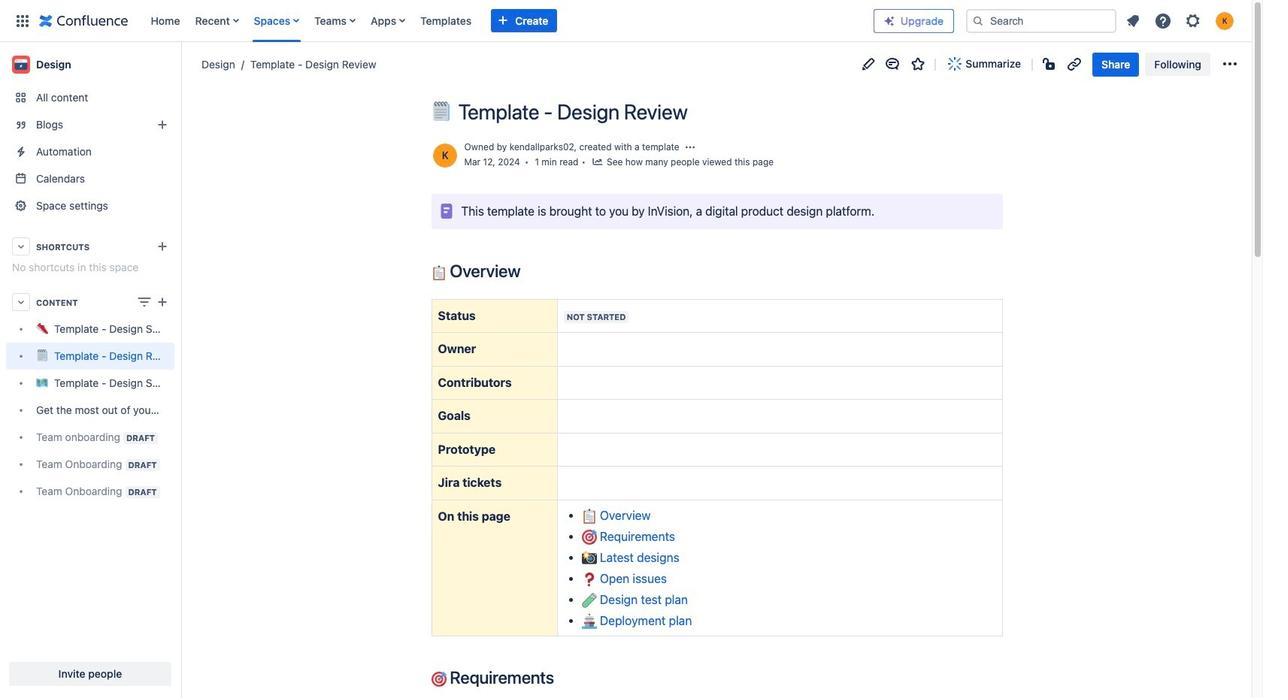 Task type: describe. For each thing, give the bounding box(es) containing it.
manage page ownership image
[[684, 142, 696, 154]]

copy image
[[519, 261, 537, 280]]

Search field
[[967, 9, 1117, 33]]

change view image
[[135, 293, 153, 311]]

global element
[[9, 0, 874, 42]]

more actions image
[[1222, 55, 1240, 73]]

notification icon image
[[1125, 12, 1143, 30]]

0 vertical spatial :dart: image
[[582, 531, 597, 546]]

star image
[[910, 55, 928, 73]]

more information about kendallparks02 image
[[431, 142, 459, 169]]

edit this page image
[[860, 55, 878, 73]]

list for appswitcher icon
[[143, 0, 874, 42]]

appswitcher icon image
[[14, 12, 32, 30]]

search image
[[973, 15, 985, 27]]

:dart: image
[[582, 531, 597, 546]]

space element
[[0, 42, 181, 699]]



Task type: locate. For each thing, give the bounding box(es) containing it.
0 horizontal spatial copy link image
[[694, 102, 712, 120]]

tree
[[6, 316, 175, 506]]

banner
[[0, 0, 1253, 42]]

:camera_with_flash: image
[[582, 552, 597, 567], [582, 552, 597, 567]]

help icon image
[[1155, 12, 1173, 30]]

:test_tube: image
[[582, 594, 597, 609]]

confluence image
[[39, 12, 128, 30], [39, 12, 128, 30]]

premium image
[[884, 15, 896, 27]]

1 horizontal spatial list
[[1120, 7, 1244, 34]]

1 horizontal spatial :dart: image
[[582, 531, 597, 546]]

:test_tube: image
[[582, 594, 597, 609]]

create image
[[153, 293, 172, 311]]

create a blog image
[[153, 116, 172, 134]]

1 horizontal spatial copy link image
[[1066, 55, 1084, 73]]

copy image
[[553, 669, 571, 687]]

list
[[143, 0, 874, 42], [1120, 7, 1244, 34]]

None search field
[[967, 9, 1117, 33]]

0 horizontal spatial :dart: image
[[431, 672, 446, 687]]

:dart: image
[[582, 531, 597, 546], [431, 672, 446, 687]]

copy link image right no restrictions image
[[1066, 55, 1084, 73]]

settings icon image
[[1185, 12, 1203, 30]]

add shortcut image
[[153, 238, 172, 256]]

tree inside space element
[[6, 316, 175, 506]]

panel note image
[[437, 203, 456, 221]]

no restrictions image
[[1042, 55, 1060, 73]]

copy link image up manage page ownership image
[[694, 102, 712, 120]]

copy link image
[[1066, 55, 1084, 73], [694, 102, 712, 120]]

list for premium image
[[1120, 7, 1244, 34]]

0 horizontal spatial list
[[143, 0, 874, 42]]

your profile and preferences image
[[1216, 12, 1234, 30]]

:notepad_spiral: image
[[431, 101, 451, 121], [431, 101, 451, 121]]

:clipboard: image
[[431, 265, 446, 280], [582, 510, 597, 525], [582, 510, 597, 525]]

1 vertical spatial :dart: image
[[431, 672, 446, 687]]

:question: image
[[582, 573, 597, 588], [582, 573, 597, 588]]

0 vertical spatial copy link image
[[1066, 55, 1084, 73]]

:ship: image
[[582, 615, 597, 630], [582, 615, 597, 630]]

1 vertical spatial copy link image
[[694, 102, 712, 120]]

collapse sidebar image
[[164, 50, 197, 80]]



Task type: vqa. For each thing, say whether or not it's contained in the screenshot.
Global element
yes



